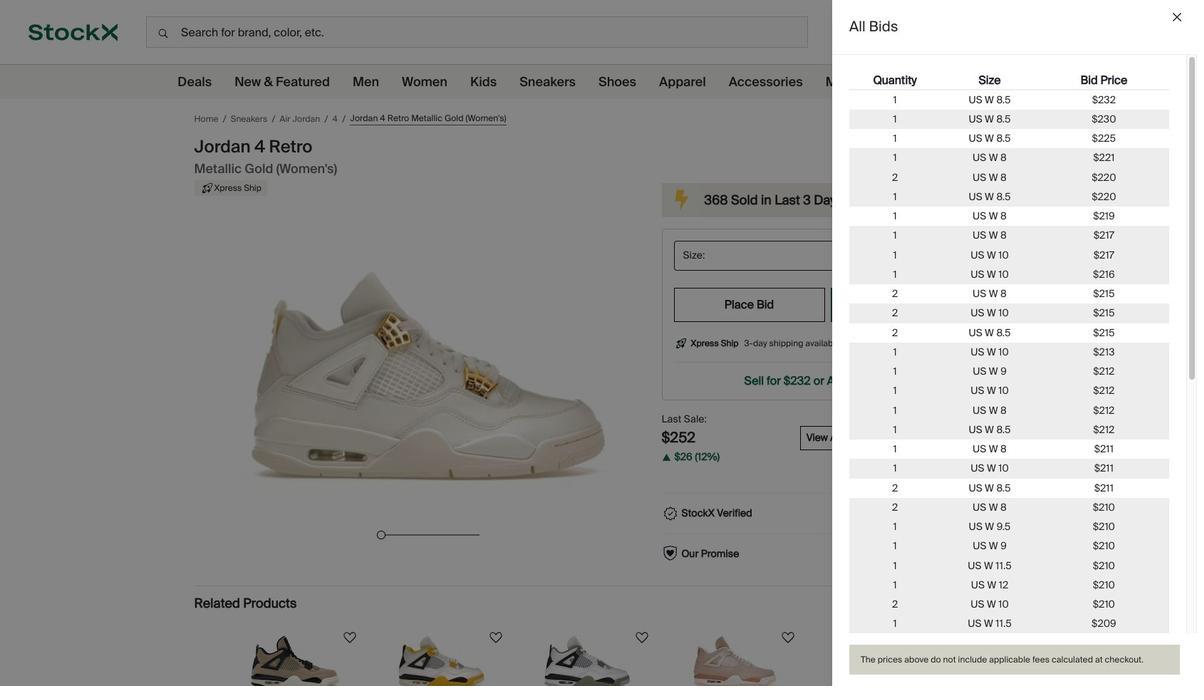 Task type: describe. For each thing, give the bounding box(es) containing it.
15 row from the top
[[849, 343, 1169, 362]]

11 row from the top
[[849, 265, 1169, 284]]

7 row from the top
[[849, 187, 1169, 207]]

follow image for jordan 4 retro hot punch (women's) image
[[925, 629, 942, 646]]

add to portfolio image
[[921, 109, 941, 129]]

stockx logo image
[[29, 24, 118, 41]]

17 row from the top
[[849, 381, 1169, 401]]

3 row from the top
[[849, 110, 1169, 129]]

6 row from the top
[[849, 168, 1169, 187]]

favorite image
[[947, 109, 967, 129]]

follow image for jordan 4 retro vivid sulfur (women's) 'image'
[[487, 629, 504, 646]]

follow image for jordan 4 retro shimmer (women's) image at the bottom of page
[[779, 629, 796, 646]]

27 row from the top
[[849, 576, 1169, 595]]

jordan 4 retro metallic gold (women's) 0 image
[[223, 212, 633, 525]]

13 row from the top
[[849, 304, 1169, 323]]

23 row from the top
[[849, 498, 1169, 517]]

jordan 4 retro fossil (women's) image
[[246, 635, 346, 686]]

toggle promise value prop image
[[971, 547, 985, 561]]

26 row from the top
[[849, 556, 1169, 576]]

jordan 4 retro vivid sulfur (women's) image
[[392, 635, 492, 686]]

4 row from the top
[[849, 129, 1169, 148]]

24 row from the top
[[849, 517, 1169, 537]]

follow image for "jordan 4 retro fossil (women's)" image
[[341, 629, 358, 646]]

Search... search field
[[146, 16, 808, 48]]

toggle authenticity value prop image
[[971, 507, 985, 521]]

12 row from the top
[[849, 284, 1169, 304]]

follow image for jordan 4 retro seafoam (women's) image
[[633, 629, 650, 646]]

19 row from the top
[[849, 420, 1169, 440]]

25 row from the top
[[849, 537, 1169, 556]]



Task type: vqa. For each thing, say whether or not it's contained in the screenshot.
Sell related to Sell
no



Task type: locate. For each thing, give the bounding box(es) containing it.
table
[[849, 72, 1169, 686]]

follow image
[[341, 629, 358, 646], [633, 629, 650, 646], [925, 629, 942, 646]]

1 horizontal spatial follow image
[[779, 629, 796, 646]]

jordan 4 retro seafoam (women's) image
[[538, 635, 638, 686]]

0 horizontal spatial follow image
[[487, 629, 504, 646]]

0 horizontal spatial follow image
[[341, 629, 358, 646]]

10 row from the top
[[849, 245, 1169, 265]]

2 follow image from the left
[[633, 629, 650, 646]]

5 row from the top
[[849, 148, 1169, 168]]

9 row from the top
[[849, 226, 1169, 245]]

jordan 4 retro shimmer (women's) image
[[684, 635, 784, 686]]

1 follow image from the left
[[341, 629, 358, 646]]

2 horizontal spatial follow image
[[925, 629, 942, 646]]

16 row from the top
[[849, 362, 1169, 381]]

2 row from the top
[[849, 90, 1169, 110]]

row
[[849, 72, 1169, 90], [849, 90, 1169, 110], [849, 110, 1169, 129], [849, 129, 1169, 148], [849, 148, 1169, 168], [849, 168, 1169, 187], [849, 187, 1169, 207], [849, 207, 1169, 226], [849, 226, 1169, 245], [849, 245, 1169, 265], [849, 265, 1169, 284], [849, 284, 1169, 304], [849, 304, 1169, 323], [849, 323, 1169, 343], [849, 343, 1169, 362], [849, 362, 1169, 381], [849, 381, 1169, 401], [849, 401, 1169, 420], [849, 420, 1169, 440], [849, 440, 1169, 459], [849, 459, 1169, 478], [849, 478, 1169, 498], [849, 498, 1169, 517], [849, 517, 1169, 537], [849, 537, 1169, 556], [849, 556, 1169, 576], [849, 576, 1169, 595], [849, 595, 1169, 614], [849, 614, 1169, 634]]

product category switcher element
[[0, 65, 1186, 99]]

1 follow image from the left
[[487, 629, 504, 646]]

18 row from the top
[[849, 401, 1169, 420]]

row group
[[849, 90, 1169, 686]]

close image
[[1173, 13, 1181, 21]]

29 row from the top
[[849, 614, 1169, 634]]

share image
[[972, 109, 992, 129]]

1 horizontal spatial follow image
[[633, 629, 650, 646]]

2 follow image from the left
[[779, 629, 796, 646]]

20 row from the top
[[849, 440, 1169, 459]]

follow image
[[487, 629, 504, 646], [779, 629, 796, 646]]

22 row from the top
[[849, 478, 1169, 498]]

8 row from the top
[[849, 207, 1169, 226]]

21 row from the top
[[849, 459, 1169, 478]]

3 follow image from the left
[[925, 629, 942, 646]]

1 row from the top
[[849, 72, 1169, 90]]

dialog
[[832, 0, 1197, 686]]

368 sold in last 3 days! image
[[664, 183, 699, 217]]

28 row from the top
[[849, 595, 1169, 614]]

14 row from the top
[[849, 323, 1169, 343]]

jordan 4 retro hot punch (women's) image
[[830, 635, 930, 686]]



